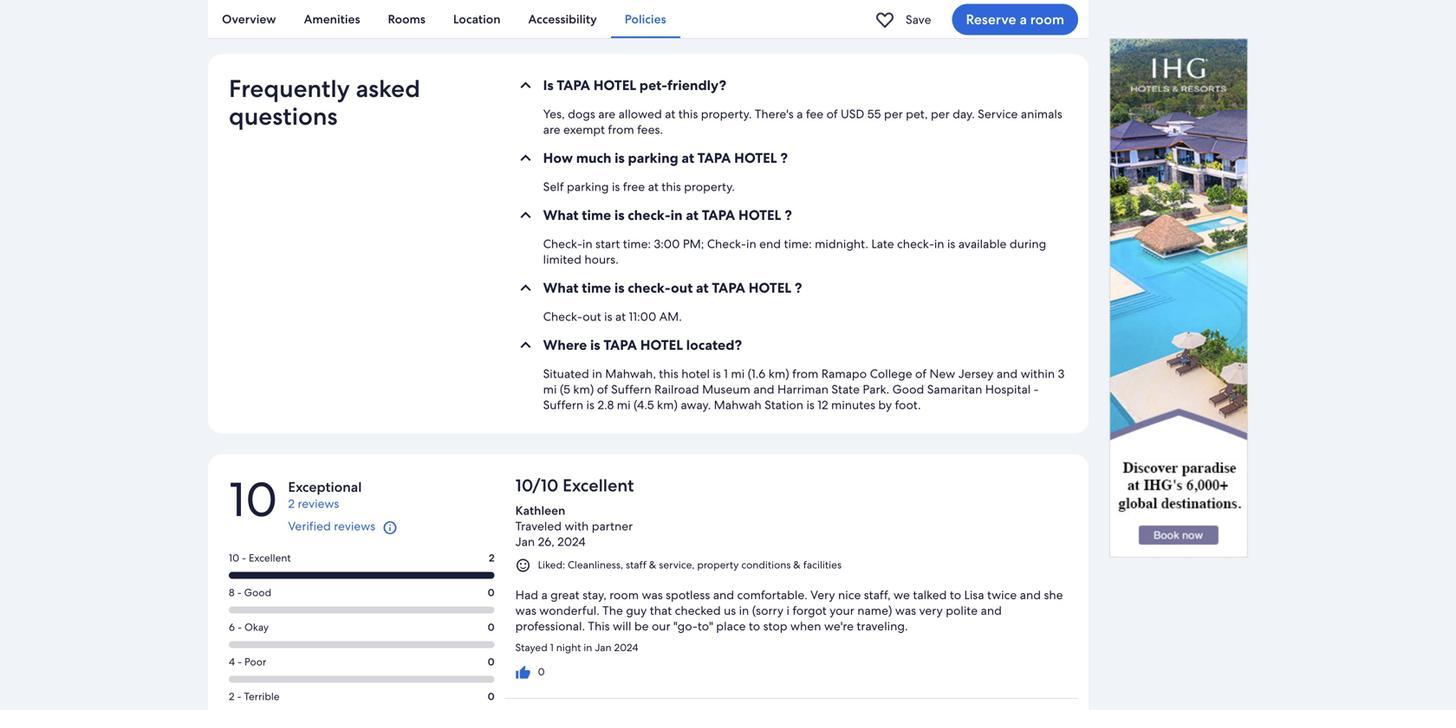 Task type: locate. For each thing, give the bounding box(es) containing it.
- right 4 on the left bottom of the page
[[238, 656, 242, 669]]

-
[[1034, 382, 1039, 398], [242, 552, 246, 565], [237, 587, 242, 600], [238, 621, 242, 635], [238, 656, 242, 669], [237, 691, 242, 704]]

a for great
[[541, 588, 548, 604]]

active image for what time is check-out at tapa hotel ?
[[516, 278, 536, 299]]

1 horizontal spatial from
[[792, 366, 819, 382]]

tapa right is
[[557, 76, 590, 95]]

2 vertical spatial check-
[[628, 279, 671, 297]]

1 vertical spatial 1
[[550, 642, 554, 655]]

accessibility
[[528, 11, 597, 27]]

1 what from the top
[[543, 206, 579, 225]]

- for excellent
[[242, 552, 246, 565]]

usd
[[841, 106, 865, 122]]

active image for what
[[516, 205, 536, 226]]

2 horizontal spatial mi
[[731, 366, 745, 382]]

of right (5
[[597, 382, 608, 398]]

in right us
[[739, 604, 749, 619]]

good
[[893, 382, 924, 398], [244, 587, 271, 600]]

1 vertical spatial 2024
[[614, 642, 638, 655]]

check- for what time is check-out at tapa hotel ?
[[628, 279, 671, 297]]

check- up where
[[543, 309, 583, 325]]

in right situated on the bottom left
[[592, 366, 602, 382]]

is left 2.8
[[587, 398, 595, 413]]

and right museum
[[754, 382, 775, 398]]

check- down self parking is free at this property.
[[628, 206, 671, 225]]

to left stop
[[749, 619, 760, 635]]

1 vertical spatial property.
[[684, 179, 735, 195]]

what for what time is check-out at tapa hotel ?
[[543, 279, 579, 297]]

2 horizontal spatial 2
[[489, 552, 495, 565]]

friendly?
[[668, 76, 727, 95]]

3 active image from the top
[[516, 278, 536, 299]]

mi left (1.6
[[731, 366, 745, 382]]

rooms
[[388, 11, 426, 27]]

amenities link
[[290, 0, 374, 38]]

okay
[[244, 621, 269, 635]]

check- left hours.
[[543, 236, 583, 252]]

we're
[[824, 619, 854, 635]]

2 horizontal spatial of
[[916, 366, 927, 382]]

poor
[[245, 656, 266, 669]]

? down check-in start time: 3:00 pm; check-in end time: midnight. late check-in is available during limited hours.
[[795, 279, 802, 297]]

a
[[1020, 10, 1027, 29], [797, 106, 803, 122], [541, 588, 548, 604]]

museum
[[702, 382, 751, 398]]

1 horizontal spatial excellent
[[563, 475, 634, 497]]

2 vertical spatial ?
[[795, 279, 802, 297]]

what
[[543, 206, 579, 225], [543, 279, 579, 297]]

checked
[[675, 604, 721, 619]]

stayed
[[516, 642, 548, 655]]

am.
[[660, 309, 682, 325]]

2 active image from the top
[[516, 335, 536, 356]]

is up check-out is at 11:00 am.
[[615, 279, 625, 297]]

0 horizontal spatial 2024
[[558, 535, 586, 550]]

out up am.
[[671, 279, 693, 297]]

1 right the hotel
[[724, 366, 728, 382]]

0 vertical spatial parking
[[628, 149, 679, 167]]

from inside yes, dogs are allowed at this property. there's a fee of usd 55 per pet, per day. service animals are exempt from fees.
[[608, 122, 634, 137]]

1 horizontal spatial &
[[794, 559, 801, 572]]

?
[[780, 149, 788, 167], [785, 206, 792, 225], [795, 279, 802, 297]]

excellent up '8 - good' at the left bottom
[[249, 552, 291, 565]]

0 horizontal spatial suffern
[[543, 398, 584, 413]]

night
[[556, 642, 581, 655]]

a inside button
[[1020, 10, 1027, 29]]

1 & from the left
[[649, 559, 657, 572]]

0 vertical spatial active image
[[516, 75, 536, 96]]

? down yes, dogs are allowed at this property. there's a fee of usd 55 per pet, per day. service animals are exempt from fees.
[[780, 149, 788, 167]]

out up where
[[583, 309, 601, 325]]

1 horizontal spatial was
[[642, 588, 663, 604]]

list
[[208, 0, 1089, 38]]

hotel down check-in start time: 3:00 pm; check-in end time: midnight. late check-in is available during limited hours.
[[749, 279, 792, 297]]

2 active image from the top
[[516, 148, 536, 169]]

this inside yes, dogs are allowed at this property. there's a fee of usd 55 per pet, per day. service animals are exempt from fees.
[[679, 106, 698, 122]]

in left available
[[934, 236, 945, 252]]

0
[[488, 587, 495, 600], [488, 621, 495, 635], [488, 656, 495, 669], [538, 666, 545, 679], [488, 691, 495, 704]]

this up what time is check-in at tapa hotel ?
[[662, 179, 681, 195]]

reserve a room button
[[952, 4, 1079, 35]]

hotel down there's
[[734, 149, 777, 167]]

1 vertical spatial active image
[[516, 335, 536, 356]]

2 vertical spatial this
[[659, 366, 679, 382]]

suffern left railroad
[[611, 382, 652, 398]]

km)
[[769, 366, 789, 382], [573, 382, 594, 398], [657, 398, 678, 413]]

is right the hotel
[[713, 366, 721, 382]]

situated
[[543, 366, 589, 382]]

0 horizontal spatial excellent
[[249, 552, 291, 565]]

and down property
[[713, 588, 734, 604]]

a right reserve
[[1020, 10, 1027, 29]]

this for parking
[[662, 179, 681, 195]]

2 vertical spatial active image
[[516, 278, 536, 299]]

active image
[[516, 205, 536, 226], [516, 335, 536, 356]]

mi left (5
[[543, 382, 557, 398]]

jan
[[516, 535, 535, 550], [595, 642, 612, 655]]

0 vertical spatial check-
[[628, 206, 671, 225]]

room right stay,
[[610, 588, 639, 604]]

property. up what time is check-in at tapa hotel ?
[[684, 179, 735, 195]]

1 horizontal spatial room
[[1031, 10, 1065, 29]]

0 vertical spatial to
[[950, 588, 962, 604]]

km) right (1.6
[[769, 366, 789, 382]]

reserve
[[966, 10, 1017, 29]]

a right had
[[541, 588, 548, 604]]

limited
[[543, 252, 582, 267]]

reviews up 'verified'
[[298, 496, 339, 512]]

very
[[919, 604, 943, 619]]

0 horizontal spatial out
[[583, 309, 601, 325]]

0 horizontal spatial are
[[543, 122, 561, 137]]

pet-
[[640, 76, 668, 95]]

list containing overview
[[208, 0, 1089, 38]]

check-
[[543, 236, 583, 252], [707, 236, 746, 252], [543, 309, 583, 325]]

10 up 8
[[229, 552, 239, 565]]

is left 11:00
[[604, 309, 613, 325]]

your
[[830, 604, 855, 619]]

0 for okay
[[488, 621, 495, 635]]

had
[[516, 588, 538, 604]]

our
[[652, 619, 671, 635]]

location
[[453, 11, 501, 27]]

1 horizontal spatial per
[[931, 106, 950, 122]]

0 vertical spatial 1
[[724, 366, 728, 382]]

1 vertical spatial reviews
[[334, 519, 375, 535]]

are up how at top left
[[543, 122, 561, 137]]

exempt
[[564, 122, 605, 137]]

are right dogs on the top left
[[598, 106, 616, 122]]

room inside 'reserve a room' button
[[1031, 10, 1065, 29]]

railroad
[[655, 382, 699, 398]]

0 horizontal spatial 1
[[550, 642, 554, 655]]

mi
[[731, 366, 745, 382], [543, 382, 557, 398], [617, 398, 631, 413]]

check- inside check-in start time: 3:00 pm; check-in end time: midnight. late check-in is available during limited hours.
[[897, 236, 934, 252]]

1 vertical spatial time
[[582, 279, 611, 297]]

staff,
[[864, 588, 891, 604]]

room right reserve
[[1031, 10, 1065, 29]]

out
[[671, 279, 693, 297], [583, 309, 601, 325]]

1 per from the left
[[884, 106, 903, 122]]

2 & from the left
[[794, 559, 801, 572]]

1 vertical spatial 2
[[489, 552, 495, 565]]

will
[[613, 619, 632, 635]]

small image
[[379, 519, 401, 538]]

in up 3:00
[[671, 206, 683, 225]]

1 vertical spatial active image
[[516, 148, 536, 169]]

tapa
[[557, 76, 590, 95], [698, 149, 731, 167], [702, 206, 735, 225], [712, 279, 746, 297], [604, 336, 637, 355]]

2 for 2
[[489, 552, 495, 565]]

2 horizontal spatial a
[[1020, 10, 1027, 29]]

this down friendly?
[[679, 106, 698, 122]]

1 vertical spatial 10
[[229, 552, 239, 565]]

0 vertical spatial 2024
[[558, 535, 586, 550]]

0 vertical spatial active image
[[516, 205, 536, 226]]

at left 11:00
[[615, 309, 626, 325]]

from up 12
[[792, 366, 819, 382]]

1 horizontal spatial a
[[797, 106, 803, 122]]

1 vertical spatial room
[[610, 588, 639, 604]]

km) right (5
[[573, 382, 594, 398]]

at down pm;
[[696, 279, 709, 297]]

1 left night
[[550, 642, 554, 655]]

1 horizontal spatial time:
[[784, 236, 812, 252]]

at
[[665, 106, 676, 122], [682, 149, 695, 167], [648, 179, 659, 195], [686, 206, 699, 225], [696, 279, 709, 297], [615, 309, 626, 325]]

amenities
[[304, 11, 360, 27]]

0 horizontal spatial &
[[649, 559, 657, 572]]

at up self parking is free at this property.
[[682, 149, 695, 167]]

0 vertical spatial property.
[[701, 106, 752, 122]]

be
[[634, 619, 649, 635]]

1 horizontal spatial 2
[[288, 496, 295, 512]]

new
[[930, 366, 956, 382]]

time down hours.
[[582, 279, 611, 297]]

was up stayed
[[516, 604, 537, 619]]

at right the fees.
[[665, 106, 676, 122]]

0 vertical spatial good
[[893, 382, 924, 398]]

stop
[[763, 619, 788, 635]]

2 horizontal spatial was
[[895, 604, 916, 619]]

active image
[[516, 75, 536, 96], [516, 148, 536, 169], [516, 278, 536, 299]]

time up start
[[582, 206, 611, 225]]

what down self
[[543, 206, 579, 225]]

2 reviews button
[[288, 496, 401, 512]]

stay,
[[583, 588, 607, 604]]

- inside the situated in mahwah, this hotel is 1 mi (1.6 km) from ramapo college of new jersey and within 3 mi (5 km) of suffern railroad museum and harriman state park. good samaritan hospital - suffern is 2.8 mi (4.5 km) away. mahwah station is 12 minutes by foot.
[[1034, 382, 1039, 398]]

a inside had a great stay, room was spotless and comfortable.  very nice staff, we talked to lisa twice and she was wonderful. the guy that checked us in (sorry i forgot your name) was very polite and professional. this will be our "go-to" place to stop when we're traveling.
[[541, 588, 548, 604]]

1 vertical spatial parking
[[567, 179, 609, 195]]

of
[[827, 106, 838, 122], [916, 366, 927, 382], [597, 382, 608, 398]]

1 active image from the top
[[516, 75, 536, 96]]

0 horizontal spatial 2
[[229, 691, 235, 704]]

small image
[[516, 558, 531, 574]]

0 for good
[[488, 587, 495, 600]]

0 vertical spatial reviews
[[298, 496, 339, 512]]

check-
[[628, 206, 671, 225], [897, 236, 934, 252], [628, 279, 671, 297]]

good right by
[[893, 382, 924, 398]]

2024
[[558, 535, 586, 550], [614, 642, 638, 655]]

within
[[1021, 366, 1055, 382]]

jan down this
[[595, 642, 612, 655]]

0 horizontal spatial per
[[884, 106, 903, 122]]

1 vertical spatial this
[[662, 179, 681, 195]]

had a great stay, room was spotless and comfortable.  very nice staff, we talked to lisa twice and she was wonderful. the guy that checked us in (sorry i forgot your name) was very polite and professional. this will be our "go-to" place to stop when we're traveling.
[[516, 588, 1063, 635]]

per right '55'
[[884, 106, 903, 122]]

time: right start
[[623, 236, 651, 252]]

0 horizontal spatial to
[[749, 619, 760, 635]]

yes,
[[543, 106, 565, 122]]

2 10 from the top
[[229, 552, 239, 565]]

check-in start time: 3:00 pm; check-in end time: midnight. late check-in is available during limited hours.
[[543, 236, 1047, 267]]

in
[[671, 206, 683, 225], [583, 236, 593, 252], [746, 236, 757, 252], [934, 236, 945, 252], [592, 366, 602, 382], [739, 604, 749, 619], [584, 642, 592, 655]]

2 vertical spatial a
[[541, 588, 548, 604]]

0 horizontal spatial was
[[516, 604, 537, 619]]

property. inside yes, dogs are allowed at this property. there's a fee of usd 55 per pet, per day. service animals are exempt from fees.
[[701, 106, 752, 122]]

1 inside the situated in mahwah, this hotel is 1 mi (1.6 km) from ramapo college of new jersey and within 3 mi (5 km) of suffern railroad museum and harriman state park. good samaritan hospital - suffern is 2.8 mi (4.5 km) away. mahwah station is 12 minutes by foot.
[[724, 366, 728, 382]]

0 vertical spatial room
[[1031, 10, 1065, 29]]

in inside the situated in mahwah, this hotel is 1 mi (1.6 km) from ramapo college of new jersey and within 3 mi (5 km) of suffern railroad museum and harriman state park. good samaritan hospital - suffern is 2.8 mi (4.5 km) away. mahwah station is 12 minutes by foot.
[[592, 366, 602, 382]]

conditions
[[742, 559, 791, 572]]

1 active image from the top
[[516, 205, 536, 226]]

0 horizontal spatial from
[[608, 122, 634, 137]]

2024 down will
[[614, 642, 638, 655]]

- up '8 - good' at the left bottom
[[242, 552, 246, 565]]

- left terrible
[[237, 691, 242, 704]]

to
[[950, 588, 962, 604], [749, 619, 760, 635]]

1 10 from the top
[[229, 468, 278, 531]]

0 vertical spatial 2
[[288, 496, 295, 512]]

0 vertical spatial a
[[1020, 10, 1027, 29]]

forgot
[[793, 604, 827, 619]]

1 vertical spatial what
[[543, 279, 579, 297]]

excellent
[[563, 475, 634, 497], [249, 552, 291, 565]]

excellent up partner at bottom left
[[563, 475, 634, 497]]

1 horizontal spatial km)
[[657, 398, 678, 413]]

and right polite at the right of page
[[981, 604, 1002, 619]]

2 what from the top
[[543, 279, 579, 297]]

0 horizontal spatial parking
[[567, 179, 609, 195]]

comfortable.
[[737, 588, 808, 604]]

- for poor
[[238, 656, 242, 669]]

time: right the end
[[784, 236, 812, 252]]

reviews down 2 reviews button
[[334, 519, 375, 535]]

of left new
[[916, 366, 927, 382]]

- for okay
[[238, 621, 242, 635]]

parking down the fees.
[[628, 149, 679, 167]]

service,
[[659, 559, 695, 572]]

2 time from the top
[[582, 279, 611, 297]]

2 vertical spatial 2
[[229, 691, 235, 704]]

10 up the 10 - excellent
[[229, 468, 278, 531]]

0 horizontal spatial room
[[610, 588, 639, 604]]

- right 6
[[238, 621, 242, 635]]

parking down much
[[567, 179, 609, 195]]

frequently asked questions
[[229, 73, 420, 132]]

of right fee at the right top of page
[[827, 106, 838, 122]]

end
[[760, 236, 781, 252]]

reviews inside dropdown button
[[334, 519, 375, 535]]

this for pet-
[[679, 106, 698, 122]]

0 vertical spatial excellent
[[563, 475, 634, 497]]

1 horizontal spatial are
[[598, 106, 616, 122]]

save
[[906, 12, 932, 27]]

jan left 26,
[[516, 535, 535, 550]]

0 vertical spatial time
[[582, 206, 611, 225]]

0 vertical spatial 10
[[229, 468, 278, 531]]

2 up 'verified'
[[288, 496, 295, 512]]

tapa up pm;
[[702, 206, 735, 225]]

and left she
[[1020, 588, 1041, 604]]

1 time from the top
[[582, 206, 611, 225]]

0 vertical spatial what
[[543, 206, 579, 225]]

professional.
[[516, 619, 585, 635]]

nice
[[838, 588, 861, 604]]

1 horizontal spatial good
[[893, 382, 924, 398]]

2 left small icon
[[489, 552, 495, 565]]

1 vertical spatial excellent
[[249, 552, 291, 565]]

1 horizontal spatial of
[[827, 106, 838, 122]]

hotel up the end
[[739, 206, 781, 225]]

where is tapa hotel  located?
[[543, 336, 742, 355]]

1 vertical spatial check-
[[897, 236, 934, 252]]

0 for poor
[[488, 656, 495, 669]]

1 horizontal spatial 1
[[724, 366, 728, 382]]

is left available
[[948, 236, 956, 252]]

property. for at
[[684, 179, 735, 195]]

0 vertical spatial out
[[671, 279, 693, 297]]

0 horizontal spatial a
[[541, 588, 548, 604]]

from
[[608, 122, 634, 137], [792, 366, 819, 382]]

was
[[642, 588, 663, 604], [516, 604, 537, 619], [895, 604, 916, 619]]

0 horizontal spatial time:
[[623, 236, 651, 252]]

1 vertical spatial good
[[244, 587, 271, 600]]

1 horizontal spatial 2024
[[614, 642, 638, 655]]

2024 right 26,
[[558, 535, 586, 550]]

0 vertical spatial jan
[[516, 535, 535, 550]]

0 horizontal spatial jan
[[516, 535, 535, 550]]

1 vertical spatial from
[[792, 366, 819, 382]]

staff
[[626, 559, 647, 572]]

us
[[724, 604, 736, 619]]

- right 8
[[237, 587, 242, 600]]

in right night
[[584, 642, 592, 655]]

tapa down check-out is at 11:00 am.
[[604, 336, 637, 355]]

1 vertical spatial a
[[797, 106, 803, 122]]

active image for where
[[516, 335, 536, 356]]

medium image
[[516, 666, 531, 682]]

late
[[872, 236, 894, 252]]

from left the fees.
[[608, 122, 634, 137]]

per right pet,
[[931, 106, 950, 122]]

1 vertical spatial ?
[[785, 206, 792, 225]]

property. down friendly?
[[701, 106, 752, 122]]

3:00
[[654, 236, 680, 252]]

check- right late
[[897, 236, 934, 252]]

1 horizontal spatial jan
[[595, 642, 612, 655]]

0 vertical spatial from
[[608, 122, 634, 137]]

& left facilities
[[794, 559, 801, 572]]

& right staff
[[649, 559, 657, 572]]

dogs
[[568, 106, 595, 122]]

time:
[[623, 236, 651, 252], [784, 236, 812, 252]]

(sorry
[[752, 604, 784, 619]]

hotel up allowed
[[594, 76, 636, 95]]

of inside yes, dogs are allowed at this property. there's a fee of usd 55 per pet, per day. service animals are exempt from fees.
[[827, 106, 838, 122]]

2 left terrible
[[229, 691, 235, 704]]

km) right (4.5
[[657, 398, 678, 413]]

0 vertical spatial this
[[679, 106, 698, 122]]

1 horizontal spatial parking
[[628, 149, 679, 167]]



Task type: vqa. For each thing, say whether or not it's contained in the screenshot.
TAB LIST
no



Task type: describe. For each thing, give the bounding box(es) containing it.
4 - poor
[[229, 656, 266, 669]]

good inside the situated in mahwah, this hotel is 1 mi (1.6 km) from ramapo college of new jersey and within 3 mi (5 km) of suffern railroad museum and harriman state park. good samaritan hospital - suffern is 2.8 mi (4.5 km) away. mahwah station is 12 minutes by foot.
[[893, 382, 924, 398]]

what for what time is check-in at tapa hotel ?
[[543, 206, 579, 225]]

hospital
[[986, 382, 1031, 398]]

in left start
[[583, 236, 593, 252]]

0 button
[[516, 666, 545, 682]]

(5
[[560, 382, 570, 398]]

0 horizontal spatial mi
[[543, 382, 557, 398]]

check- for what time is check-in at tapa hotel ?
[[543, 236, 583, 252]]

the
[[603, 604, 623, 619]]

she
[[1044, 588, 1063, 604]]

- for terrible
[[237, 691, 242, 704]]

midnight.
[[815, 236, 869, 252]]

is right where
[[590, 336, 600, 355]]

in inside had a great stay, room was spotless and comfortable.  very nice staff, we talked to lisa twice and she was wonderful. the guy that checked us in (sorry i forgot your name) was very polite and professional. this will be our "go-to" place to stop when we're traveling.
[[739, 604, 749, 619]]

guy
[[626, 604, 647, 619]]

check- for what time is check-out at tapa hotel ?
[[543, 309, 583, 325]]

time for what time is check-out at tapa hotel ?
[[582, 279, 611, 297]]

fees.
[[637, 122, 663, 137]]

0 horizontal spatial of
[[597, 382, 608, 398]]

in left the end
[[746, 236, 757, 252]]

questions
[[229, 101, 338, 132]]

11:00
[[629, 309, 657, 325]]

1 horizontal spatial mi
[[617, 398, 631, 413]]

jersey
[[959, 366, 994, 382]]

? for what time is check-in at tapa hotel ?
[[785, 206, 792, 225]]

location link
[[439, 0, 515, 38]]

lisa
[[965, 588, 984, 604]]

spotless
[[666, 588, 710, 604]]

verified
[[288, 519, 331, 535]]

property. for friendly?
[[701, 106, 752, 122]]

traveling.
[[857, 619, 908, 635]]

excellent inside 10/10 excellent kathleen traveled with partner jan 26, 2024
[[563, 475, 634, 497]]

asked
[[356, 73, 420, 105]]

check- for what time is check-in at tapa hotel ?
[[628, 206, 671, 225]]

26,
[[538, 535, 555, 550]]

- for good
[[237, 587, 242, 600]]

10/10
[[516, 475, 559, 497]]

hotel
[[682, 366, 710, 382]]

partner
[[592, 519, 633, 535]]

is up start
[[615, 206, 625, 225]]

55
[[868, 106, 881, 122]]

polite
[[946, 604, 978, 619]]

2 horizontal spatial km)
[[769, 366, 789, 382]]

at right free
[[648, 179, 659, 195]]

1 time: from the left
[[623, 236, 651, 252]]

located?
[[686, 336, 742, 355]]

from inside the situated in mahwah, this hotel is 1 mi (1.6 km) from ramapo college of new jersey and within 3 mi (5 km) of suffern railroad museum and harriman state park. good samaritan hospital - suffern is 2.8 mi (4.5 km) away. mahwah station is 12 minutes by foot.
[[792, 366, 819, 382]]

to"
[[698, 619, 713, 635]]

a for room
[[1020, 10, 1027, 29]]

1 vertical spatial jan
[[595, 642, 612, 655]]

0 horizontal spatial good
[[244, 587, 271, 600]]

tapa up what time is check-in at tapa hotel ?
[[698, 149, 731, 167]]

hotel down am.
[[640, 336, 683, 355]]

how much is parking at tapa hotel ?
[[543, 149, 788, 167]]

4
[[229, 656, 235, 669]]

tapa up the located?
[[712, 279, 746, 297]]

facilities
[[803, 559, 842, 572]]

at up pm;
[[686, 206, 699, 225]]

0 vertical spatial ?
[[780, 149, 788, 167]]

jan inside 10/10 excellent kathleen traveled with partner jan 26, 2024
[[516, 535, 535, 550]]

check- right pm;
[[707, 236, 746, 252]]

is inside check-in start time: 3:00 pm; check-in end time: midnight. late check-in is available during limited hours.
[[948, 236, 956, 252]]

park.
[[863, 382, 890, 398]]

at inside yes, dogs are allowed at this property. there's a fee of usd 55 per pet, per day. service animals are exempt from fees.
[[665, 106, 676, 122]]

this
[[588, 619, 610, 635]]

available
[[959, 236, 1007, 252]]

? for what time is check-out at tapa hotel ?
[[795, 279, 802, 297]]

start
[[596, 236, 620, 252]]

6 - okay
[[229, 621, 269, 635]]

animals
[[1021, 106, 1063, 122]]

and left the within
[[997, 366, 1018, 382]]

state
[[832, 382, 860, 398]]

2 per from the left
[[931, 106, 950, 122]]

2 for 2 - terrible
[[229, 691, 235, 704]]

time for what time is check-in at tapa hotel ?
[[582, 206, 611, 225]]

pm;
[[683, 236, 704, 252]]

self parking is free at this property.
[[543, 179, 735, 195]]

2.8
[[598, 398, 614, 413]]

self
[[543, 179, 564, 195]]

cleanliness,
[[568, 559, 623, 572]]

a inside yes, dogs are allowed at this property. there's a fee of usd 55 per pet, per day. service animals are exempt from fees.
[[797, 106, 803, 122]]

foot.
[[895, 398, 921, 413]]

traveled
[[516, 519, 562, 535]]

pet,
[[906, 106, 928, 122]]

stayed 1 night in jan 2024
[[516, 642, 638, 655]]

1 vertical spatial to
[[749, 619, 760, 635]]

1 horizontal spatial suffern
[[611, 382, 652, 398]]

great
[[551, 588, 580, 604]]

free
[[623, 179, 645, 195]]

liked: cleanliness, staff & service, property conditions & facilities
[[538, 559, 842, 572]]

1 horizontal spatial out
[[671, 279, 693, 297]]

active image for how much is parking at tapa hotel ?
[[516, 148, 536, 169]]

reviews inside exceptional 2 reviews
[[298, 496, 339, 512]]

fee
[[806, 106, 824, 122]]

wonderful.
[[539, 604, 600, 619]]

3
[[1058, 366, 1065, 382]]

liked:
[[538, 559, 565, 572]]

what time is check-out at tapa hotel ?
[[543, 279, 802, 297]]

"go-
[[674, 619, 698, 635]]

harriman
[[778, 382, 829, 398]]

is left 12
[[807, 398, 815, 413]]

12
[[818, 398, 828, 413]]

is left free
[[612, 179, 620, 195]]

very
[[811, 588, 835, 604]]

active image for is tapa hotel  pet-friendly?
[[516, 75, 536, 96]]

room inside had a great stay, room was spotless and comfortable.  very nice staff, we talked to lisa twice and she was wonderful. the guy that checked us in (sorry i forgot your name) was very polite and professional. this will be our "go-to" place to stop when we're traveling.
[[610, 588, 639, 604]]

10/10 excellent kathleen traveled with partner jan 26, 2024
[[516, 475, 634, 550]]

2 inside exceptional 2 reviews
[[288, 496, 295, 512]]

exceptional 2 reviews
[[288, 479, 362, 512]]

2024 inside 10/10 excellent kathleen traveled with partner jan 26, 2024
[[558, 535, 586, 550]]

verified reviews
[[288, 519, 375, 535]]

0 for terrible
[[488, 691, 495, 704]]

there's
[[755, 106, 794, 122]]

during
[[1010, 236, 1047, 252]]

is right much
[[615, 149, 625, 167]]

yes, dogs are allowed at this property. there's a fee of usd 55 per pet, per day. service animals are exempt from fees.
[[543, 106, 1063, 137]]

when
[[791, 619, 821, 635]]

Save property to a trip checkbox
[[871, 6, 899, 33]]

0 horizontal spatial km)
[[573, 382, 594, 398]]

by
[[879, 398, 892, 413]]

twice
[[987, 588, 1017, 604]]

with
[[565, 519, 589, 535]]

10 for 10 - excellent
[[229, 552, 239, 565]]

8 - good
[[229, 587, 271, 600]]

verified reviews button
[[288, 512, 401, 545]]

allowed
[[619, 106, 662, 122]]

10 for 10
[[229, 468, 278, 531]]

0 inside button
[[538, 666, 545, 679]]

1 horizontal spatial to
[[950, 588, 962, 604]]

this inside the situated in mahwah, this hotel is 1 mi (1.6 km) from ramapo college of new jersey and within 3 mi (5 km) of suffern railroad museum and harriman state park. good samaritan hospital - suffern is 2.8 mi (4.5 km) away. mahwah station is 12 minutes by foot.
[[659, 366, 679, 382]]

is tapa hotel  pet-friendly?
[[543, 76, 727, 95]]

2 time: from the left
[[784, 236, 812, 252]]

samaritan
[[927, 382, 983, 398]]

1 vertical spatial out
[[583, 309, 601, 325]]



